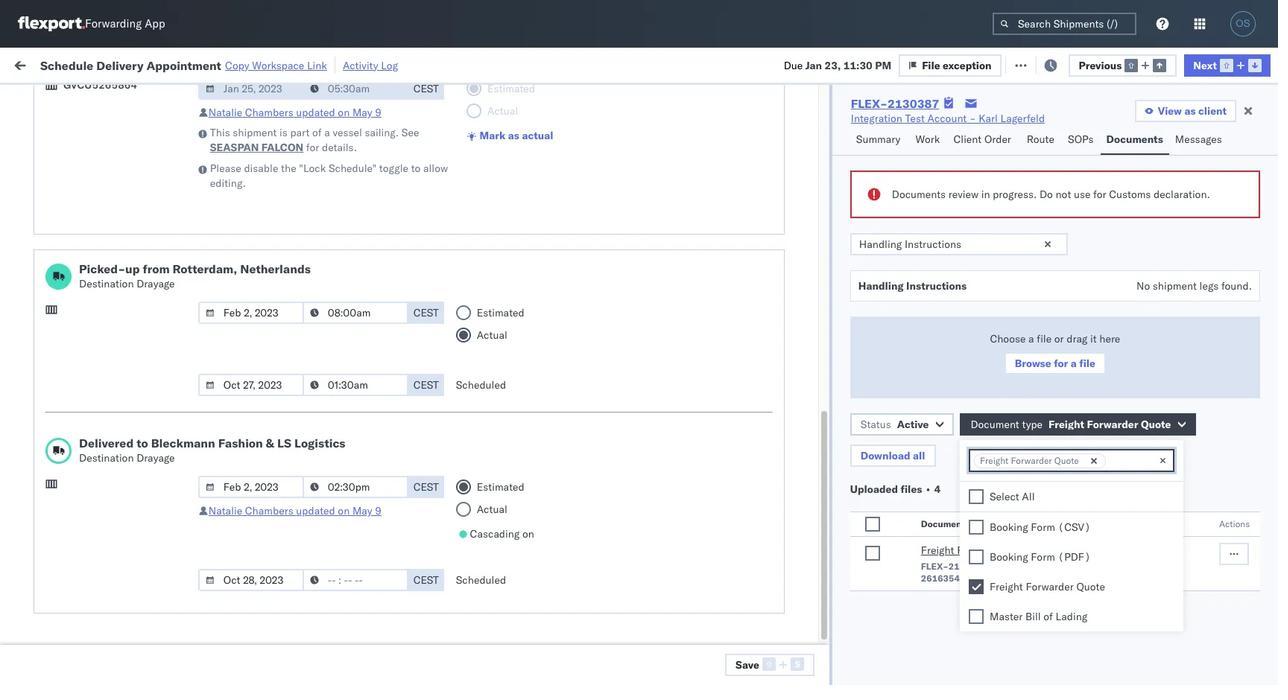 Task type: describe. For each thing, give the bounding box(es) containing it.
found.
[[1222, 280, 1252, 293]]

2 schedule pickup from rotterdam, netherlands button from the top
[[34, 533, 212, 564]]

2 -- : -- -- text field from the top
[[303, 476, 408, 499]]

1 horizontal spatial no
[[1137, 280, 1150, 293]]

choose a file or drag it here
[[990, 333, 1121, 346]]

on left log
[[366, 58, 377, 71]]

1 horizontal spatial file
[[1023, 58, 1042, 71]]

3 ceau7522281, from the top
[[918, 180, 995, 194]]

drayage inside picked-up from rotterdam, netherlands destination drayage
[[137, 277, 175, 291]]

1 flex-1889466 from the top
[[823, 246, 900, 260]]

1 uetu5238478 from the top
[[998, 246, 1071, 259]]

by:
[[54, 91, 68, 105]]

2 confirm delivery button from the top
[[34, 606, 113, 622]]

mark as actual
[[480, 129, 554, 142]]

forwarding app
[[85, 17, 165, 31]]

0 vertical spatial file
[[1037, 333, 1052, 346]]

0 horizontal spatial file exception
[[922, 59, 992, 72]]

fcl for 8:30 am est, feb 3, 2023
[[490, 607, 508, 621]]

Handling Instructions text field
[[850, 233, 1068, 256]]

4 test123456 from the top
[[1015, 214, 1078, 227]]

from for fifth schedule pickup from los angeles, ca link
[[116, 435, 138, 448]]

2 ca from the top
[[34, 187, 48, 201]]

account for 2:00 am est, feb 3, 2023
[[727, 574, 766, 588]]

falcon
[[262, 141, 304, 154]]

5, for 2nd schedule pickup from los angeles, ca link from the top of the page
[[333, 181, 342, 194]]

forwarder up 2130387_quote-
[[957, 544, 1005, 558]]

sops
[[1068, 133, 1094, 146]]

2 schedule delivery appointment link from the top
[[34, 278, 183, 293]]

jan right due
[[806, 59, 822, 72]]

pickup for third schedule pickup from los angeles, ca link from the top of the page
[[81, 238, 113, 252]]

2:59 am edt, nov 5, 2022 for 2:59 am edt, nov 5, 2022 schedule delivery appointment link
[[240, 148, 371, 161]]

please
[[210, 162, 241, 175]]

browse
[[1015, 357, 1052, 371]]

on down the 28,
[[338, 505, 350, 518]]

2 uetu5238478 from the top
[[998, 279, 1071, 292]]

3 flex-2130384 from the top
[[823, 640, 900, 653]]

upload inside button
[[34, 205, 68, 219]]

2 bosch ocean test from the left
[[650, 246, 735, 260]]

document type freight forwarder quote
[[971, 418, 1171, 432]]

: for snoozed
[[346, 92, 349, 103]]

at
[[297, 58, 306, 71]]

this
[[210, 126, 230, 139]]

(pdf)
[[1058, 551, 1091, 564]]

view as client
[[1158, 104, 1227, 118]]

part
[[290, 126, 310, 139]]

ocean for 8:30 am est, feb 3, 2023
[[456, 607, 487, 621]]

snooze
[[404, 122, 433, 133]]

due
[[784, 59, 803, 72]]

2 nyku9743990 from the top
[[918, 541, 992, 555]]

3 lhuu7894563, from the top
[[918, 312, 995, 325]]

mode
[[456, 122, 479, 133]]

upload customs clearance documents inside button
[[34, 205, 163, 234]]

pickup for the confirm pickup from rotterdam, netherlands link
[[75, 566, 107, 580]]

confirm pickup from rotterdam, netherlands button
[[34, 565, 212, 597]]

0 vertical spatial no
[[353, 92, 365, 103]]

4 1889466 from the top
[[855, 345, 900, 358]]

customs down delivered on the left bottom
[[71, 468, 113, 481]]

freight forwarder quote inside list box
[[990, 581, 1106, 594]]

work inside button
[[916, 133, 940, 146]]

2 confirm from the top
[[34, 344, 72, 357]]

maeu9408431 for 2:00 am est, feb 3, 2023
[[1015, 574, 1091, 588]]

bleckmann
[[151, 436, 215, 451]]

netherlands inside picked-up from rotterdam, netherlands destination drayage
[[240, 262, 311, 277]]

risk
[[309, 58, 326, 71]]

ocean for 2:59 am est, jan 13, 2023
[[456, 378, 487, 391]]

save
[[736, 659, 760, 672]]

drag
[[1067, 333, 1088, 346]]

progress.
[[993, 188, 1037, 201]]

4 uetu5238478 from the top
[[998, 344, 1071, 358]]

los inside confirm pickup from los angeles, ca
[[135, 304, 151, 317]]

4 hlxu6269489, from the top
[[998, 213, 1074, 227]]

4 schedule pickup from los angeles, ca link from the top
[[34, 369, 212, 398]]

download
[[861, 450, 911, 463]]

2 schedule pickup from los angeles, ca button from the top
[[34, 172, 212, 203]]

download all
[[861, 450, 926, 463]]

confirm pickup from rotterdam, netherlands
[[34, 566, 188, 595]]

batch action
[[1194, 58, 1259, 71]]

fcl for 2:59 am edt, nov 5, 2022
[[490, 115, 508, 129]]

maeu9408431 for 11:30 pm est, jan 28, 2023
[[1015, 476, 1091, 489]]

pickup for fifth schedule pickup from los angeles, ca link
[[81, 435, 113, 448]]

maeu9736123
[[1015, 378, 1091, 391]]

test123456 for 2nd schedule pickup from los angeles, ca link from the top of the page
[[1015, 181, 1078, 194]]

mmm d, yyyy text field for second -- : -- -- text box
[[198, 302, 304, 324]]

1 ceau7522281, from the top
[[918, 115, 995, 128]]

appointment up status : ready for work, blocked, in progress
[[147, 58, 221, 73]]

3 1889466 from the top
[[855, 312, 900, 325]]

do
[[1040, 188, 1053, 201]]

nov for 2:59 am edt, nov 5, 2022 schedule delivery appointment link
[[311, 148, 330, 161]]

4 flex-1889466 from the top
[[823, 345, 900, 358]]

of for master
[[1044, 610, 1053, 624]]

a inside "this shipment is part of a vessel sailing. see seaspan falcon for details."
[[324, 126, 330, 139]]

nov for 2nd schedule pickup from los angeles, ca link from the top of the page
[[311, 181, 330, 194]]

1 upload customs clearance documents link from the top
[[34, 205, 212, 234]]

1846748 for 1st schedule pickup from los angeles, ca link
[[855, 115, 900, 129]]

zimu3048342 for 8:30 pm est, jan 30, 2023
[[1015, 509, 1086, 522]]

2 clearance from the top
[[115, 468, 163, 481]]

2 zimu3048342 from the top
[[1015, 542, 1086, 555]]

1 cest from the top
[[414, 82, 439, 95]]

next button
[[1185, 54, 1271, 76]]

3 clearance from the top
[[115, 632, 163, 645]]

view as client button
[[1135, 100, 1237, 122]]

from inside picked-up from rotterdam, netherlands destination drayage
[[143, 262, 170, 277]]

pm for 7:00 pm est, dec 23, 2022
[[265, 312, 282, 325]]

view
[[1158, 104, 1182, 118]]

batch action button
[[1171, 53, 1269, 76]]

2 natalie from the top
[[209, 505, 242, 518]]

205
[[343, 58, 363, 71]]

14,
[[332, 246, 348, 260]]

2 upload from the top
[[34, 468, 68, 481]]

3 resize handle column header from the left
[[431, 116, 449, 686]]

dec for 23,
[[309, 312, 329, 325]]

flex-2130387 for 8:30 am est, feb 3, 2023
[[823, 607, 900, 621]]

of for loaded
[[1040, 605, 1050, 619]]

mmm d, yyyy text field for 3rd -- : -- -- text box
[[198, 570, 304, 592]]

flex-2130387_quote- 2616354_20230509t104508.pdf
[[921, 561, 1066, 584]]

2023 for 11:30 pm est, jan 23, 2023
[[354, 410, 379, 424]]

form for (pdf)
[[1031, 551, 1056, 564]]

1 lhuu7894563, from the top
[[918, 246, 995, 259]]

3 schedule pickup from los angeles, ca button from the top
[[34, 237, 212, 269]]

2 flex-2130384 from the top
[[823, 542, 900, 555]]

ocean fcl for 2:59 am est, dec 14, 2022
[[456, 246, 508, 260]]

fcl for 8:30 pm est, jan 30, 2023
[[490, 509, 508, 522]]

los down ready
[[141, 107, 157, 120]]

resize handle column header for flex id button
[[893, 116, 911, 686]]

--
[[1015, 443, 1028, 457]]

2 upload customs clearance documents link from the top
[[34, 467, 212, 497]]

filtered)
[[1077, 605, 1118, 619]]

3 upload customs clearance documents from the top
[[34, 632, 163, 660]]

5 ca from the top
[[34, 384, 48, 398]]

(0)
[[243, 58, 262, 71]]

filename
[[998, 519, 1037, 530]]

1 9 from the top
[[375, 106, 382, 119]]

select all
[[990, 490, 1035, 504]]

am for the confirm pickup from rotterdam, netherlands link
[[265, 574, 282, 588]]

seaspan
[[210, 141, 259, 154]]

account for 11:30 pm est, jan 23, 2023
[[727, 410, 766, 424]]

10 resize handle column header from the left
[[1241, 116, 1258, 686]]

blocked,
[[184, 92, 221, 103]]

5 schedule pickup from los angeles, ca link from the top
[[34, 434, 212, 464]]

4 lhuu7894563, uetu5238478 from the top
[[918, 344, 1071, 358]]

picked-
[[79, 262, 125, 277]]

3, for 8:30 am est, feb 3, 2023
[[331, 607, 341, 621]]

9 fcl from the top
[[490, 542, 508, 555]]

this shipment is part of a vessel sailing. see seaspan falcon for details.
[[210, 126, 419, 154]]

3 upload from the top
[[34, 632, 68, 645]]

2 natalie chambers updated on may 9 button from the top
[[209, 505, 382, 518]]

for inside "this shipment is part of a vessel sailing. see seaspan falcon for details."
[[306, 141, 319, 154]]

delivery down picked-
[[81, 278, 119, 292]]

loaded
[[994, 605, 1028, 619]]

1 bosch from the left
[[553, 246, 583, 260]]

shipment for this
[[233, 126, 277, 139]]

it
[[1091, 333, 1097, 346]]

all
[[913, 450, 926, 463]]

cest for 3rd -- : -- -- text box
[[414, 574, 439, 587]]

delivery up ready
[[96, 58, 144, 73]]

uploaded
[[850, 483, 898, 497]]

schedule pickup from los angeles, ca for second schedule pickup from los angeles, ca link from the bottom
[[34, 369, 201, 398]]

timestamp / user
[[1108, 513, 1160, 536]]

resize handle column header for the mbl/mawb numbers button
[[1176, 116, 1194, 686]]

2 schedule pickup from los angeles, ca link from the top
[[34, 172, 212, 202]]

karl for 11:30 pm est, jan 28, 2023
[[778, 476, 797, 489]]

ocean fcl for 8:30 am est, feb 3, 2023
[[456, 607, 508, 621]]

3 abcdefg78456546 from the top
[[1015, 345, 1116, 358]]

flex- inside flex-2130387_quote- 2616354_20230509t104508.pdf
[[921, 561, 949, 573]]

integration test account - karl lagerfeld for 8:30 pm est, feb 4, 2023
[[650, 640, 844, 653]]

2130387 for 11:30 pm est, jan 28, 2023
[[855, 476, 900, 489]]

numbers for mbl/mawb numbers
[[1070, 122, 1107, 133]]

"lock
[[299, 162, 326, 175]]

from for third schedule pickup from los angeles, ca link from the top of the page
[[116, 238, 138, 252]]

integration test account - karl lagerfeld for 11:30 pm est, jan 23, 2023
[[650, 410, 844, 424]]

11:30 pm est, jan 28, 2023
[[240, 476, 379, 489]]

4 flex-1846748 from the top
[[823, 214, 900, 227]]

mode button
[[449, 119, 531, 133]]

1 actual from the top
[[477, 329, 508, 342]]

5, for 1st schedule pickup from los angeles, ca link
[[333, 115, 342, 129]]

angeles, for second schedule pickup from los angeles, ca link from the bottom
[[160, 369, 201, 383]]

4 fcl from the top
[[490, 345, 508, 358]]

los down "upload customs clearance documents" button
[[141, 238, 157, 252]]

due jan 23, 11:30 pm
[[784, 59, 892, 72]]

schedule pickup from los angeles, ca for 1st schedule pickup from los angeles, ca link
[[34, 107, 201, 135]]

2023 for 2:59 am est, jan 13, 2023
[[348, 378, 374, 391]]

or
[[1055, 333, 1064, 346]]

5 schedule pickup from los angeles, ca button from the top
[[34, 434, 212, 466]]

1 schedule pickup from los angeles, ca link from the top
[[34, 106, 212, 136]]

for left the work,
[[143, 92, 155, 103]]

schedule pickup from rotterdam, netherlands for 2nd the schedule pickup from rotterdam, netherlands button from the top
[[34, 533, 194, 562]]

edt, for 2nd schedule pickup from los angeles, ca link from the top of the page
[[285, 181, 308, 194]]

client order
[[954, 133, 1012, 146]]

1 bosch ocean test from the left
[[553, 246, 638, 260]]

work inside button
[[163, 58, 189, 71]]

ocean for 2:00 am est, feb 3, 2023
[[456, 574, 487, 588]]

los up "upload customs clearance documents" button
[[141, 173, 157, 186]]

1 updated from the top
[[296, 106, 335, 119]]

destination inside delivered to bleckmann fashion & ls logistics destination drayage
[[79, 452, 134, 465]]

review
[[949, 188, 979, 201]]

ca inside confirm pickup from los angeles, ca
[[34, 319, 48, 332]]

est, for 8:30 pm est, jan 30, 2023
[[284, 509, 307, 522]]

delivery down workitem button
[[81, 147, 119, 161]]

freight forwarder quote link
[[921, 543, 1037, 561]]

2:59 for third schedule pickup from los angeles, ca link from the top of the page
[[240, 246, 263, 260]]

lagerfeld for 11:30 pm est, jan 23, 2023
[[800, 410, 844, 424]]

schedule"
[[329, 162, 377, 175]]

of inside "this shipment is part of a vessel sailing. see seaspan falcon for details."
[[312, 126, 322, 139]]

test123456 for 2:59 am edt, nov 5, 2022 schedule delivery appointment link
[[1015, 148, 1078, 161]]

est, for 2:00 am est, feb 3, 2023
[[285, 574, 307, 588]]

schedule delivery appointment for 2:59
[[34, 147, 183, 161]]

integration test account - karl lagerfeld for 11:30 pm est, jan 28, 2023
[[650, 476, 844, 489]]

1 schedule pickup from rotterdam, netherlands button from the top
[[34, 401, 212, 433]]

netherlands inside confirm pickup from rotterdam, netherlands
[[34, 581, 93, 595]]

client
[[1199, 104, 1227, 118]]

3 lhuu7894563, uetu5238478 from the top
[[918, 312, 1071, 325]]

all
[[1022, 490, 1035, 504]]

jan for 11:30 pm est, jan 23, 2023
[[316, 410, 332, 424]]

25,
[[329, 443, 345, 457]]

document type / filename button
[[918, 516, 1078, 531]]

2 flex-1889466 from the top
[[823, 279, 900, 293]]

1 horizontal spatial file exception
[[1023, 58, 1093, 71]]

am for 2nd schedule pickup from los angeles, ca link from the top of the page
[[265, 181, 282, 194]]

no shipment legs found.
[[1137, 280, 1252, 293]]

status : ready for work, blocked, in progress
[[82, 92, 271, 103]]

Search Shipments (/) text field
[[993, 13, 1137, 35]]

files
[[901, 483, 922, 497]]

2 bosch from the left
[[650, 246, 680, 260]]

summary
[[856, 133, 901, 146]]

name
[[580, 122, 603, 133]]

integration test account - karl lagerfeld for 8:30 am est, feb 3, 2023
[[650, 607, 844, 621]]

confirm delivery for confirm delivery link corresponding to second confirm delivery button from the bottom of the page
[[34, 344, 113, 357]]

4 1846748 from the top
[[855, 214, 900, 227]]

30,
[[328, 509, 345, 522]]

confirm delivery link for second confirm delivery button from the bottom of the page
[[34, 343, 113, 358]]

freight right type at right bottom
[[1049, 418, 1085, 432]]

schedule delivery appointment button for 2:59 am edt, nov 5, 2022
[[34, 146, 183, 163]]

1 -- : -- -- text field from the top
[[303, 78, 408, 100]]

ocean fcl for 8:30 pm est, jan 30, 2023
[[456, 509, 508, 522]]

3 2130384 from the top
[[855, 640, 900, 653]]

documents button
[[1101, 126, 1170, 155]]

cest for second -- : -- -- text field
[[414, 481, 439, 494]]

2 -- : -- -- text field from the top
[[303, 302, 408, 324]]

2 2130384 from the top
[[855, 542, 900, 555]]

vessel
[[333, 126, 362, 139]]

2 9 from the top
[[375, 505, 382, 518]]

MMM D, YYYY text field
[[198, 374, 304, 397]]

1 1889466 from the top
[[855, 246, 900, 260]]

freight up the loaded at bottom
[[990, 581, 1023, 594]]

0 vertical spatial 11:30
[[844, 59, 873, 72]]

angeles, for 2nd schedule pickup from los angeles, ca link from the top of the page
[[160, 173, 201, 186]]

freight down document type / filename
[[921, 544, 955, 558]]

2 schedule delivery appointment from the top
[[34, 278, 183, 292]]

1 flex-2130384 from the top
[[823, 509, 900, 522]]

gvcu5265864 for 2:00 am est, feb 3, 2023
[[918, 574, 992, 587]]

flex-1846748 for 2:59 am edt, nov 5, 2022 schedule delivery appointment link
[[823, 148, 900, 161]]

schedule delivery appointment for 8:30
[[34, 508, 183, 521]]

1 schedule pickup from los angeles, ca button from the top
[[34, 106, 212, 138]]

previous
[[1079, 59, 1122, 72]]

1 natalie from the top
[[209, 106, 242, 119]]

1 -- : -- -- text field from the top
[[303, 374, 408, 397]]

forwarder down maeu9736123
[[1087, 418, 1139, 432]]

flex id button
[[792, 119, 896, 133]]

on down snoozed : no
[[338, 106, 350, 119]]

3 upload customs clearance documents link from the top
[[34, 631, 212, 661]]

2 lhuu7894563, from the top
[[918, 279, 995, 292]]

2:59 for 2nd schedule pickup from los angeles, ca link from the top of the page
[[240, 181, 263, 194]]

forwarder up all
[[1011, 456, 1052, 467]]

0 vertical spatial actions
[[1223, 122, 1254, 133]]

next
[[1194, 59, 1217, 72]]

3 flex-1889466 from the top
[[823, 312, 900, 325]]

3, for 2:00 am est, feb 3, 2023
[[331, 574, 341, 588]]

pm up flex-2130387 "link"
[[875, 59, 892, 72]]

may for 2nd natalie chambers updated on may 9 button from the bottom of the page
[[353, 106, 372, 119]]

my work
[[15, 54, 81, 75]]

edt, for 1st schedule pickup from los angeles, ca link
[[285, 115, 308, 129]]

allow
[[423, 162, 448, 175]]

flex-1893174
[[823, 378, 900, 391]]

ocean for 2:59 am edt, nov 5, 2022
[[456, 115, 487, 129]]

for right use
[[1094, 188, 1107, 201]]

timestamp
[[1108, 513, 1153, 524]]

customs right use
[[1109, 188, 1151, 201]]

3 -- : -- -- text field from the top
[[303, 570, 408, 592]]

1 vertical spatial actions
[[1220, 519, 1250, 530]]

2 schedule delivery appointment button from the top
[[34, 278, 183, 294]]

los right delivered on the left bottom
[[141, 435, 157, 448]]

to inside please disable the "lock schedule" toggle to allow editing.
[[411, 162, 421, 175]]

picked-up from rotterdam, netherlands destination drayage
[[79, 262, 311, 291]]

3 schedule pickup from los angeles, ca link from the top
[[34, 237, 212, 267]]

resize handle column header for workitem button
[[213, 116, 231, 686]]

deadline
[[240, 122, 276, 133]]

8 am from the top
[[265, 607, 282, 621]]

link
[[307, 59, 327, 72]]

client order button
[[948, 126, 1021, 155]]

os
[[1236, 18, 1251, 29]]

import work
[[127, 58, 189, 71]]

3 uetu5238478 from the top
[[998, 312, 1071, 325]]

account for 8:30 pm est, feb 4, 2023
[[727, 640, 766, 653]]

booking form (csv)
[[990, 521, 1091, 534]]

schedule pickup from rotterdam, netherlands link for 2nd the schedule pickup from rotterdam, netherlands button from the top
[[34, 533, 212, 562]]

confirm for 7:00
[[34, 304, 72, 317]]

lagerfeld for 8:30 pm est, feb 4, 2023
[[800, 640, 844, 653]]

delivery up confirm pickup from rotterdam, netherlands
[[81, 508, 119, 521]]

flex
[[799, 122, 816, 133]]

as for view
[[1185, 104, 1196, 118]]

gvcu5265864 up ready
[[63, 78, 137, 92]]

Search Work text field
[[777, 53, 939, 76]]

delivered
[[79, 436, 134, 451]]



Task type: vqa. For each thing, say whether or not it's contained in the screenshot.
Items related to 2 active work items
no



Task type: locate. For each thing, give the bounding box(es) containing it.
∙
[[925, 483, 932, 497]]

numbers inside the mbl/mawb numbers button
[[1070, 122, 1107, 133]]

&
[[266, 436, 274, 451]]

gvcu5265864 for 8:30 am est, feb 3, 2023
[[918, 607, 992, 620]]

exception
[[1044, 58, 1093, 71], [943, 59, 992, 72]]

2:59 up fashion on the left bottom of the page
[[240, 378, 263, 391]]

1889466
[[855, 246, 900, 260], [855, 279, 900, 293], [855, 312, 900, 325], [855, 345, 900, 358]]

msdu7304509
[[918, 377, 994, 391]]

1 ca from the top
[[34, 122, 48, 135]]

integration for 2:00 am est, feb 3, 2023
[[650, 574, 702, 588]]

0 vertical spatial upload customs clearance documents link
[[34, 205, 212, 234]]

2 estimated from the top
[[477, 481, 525, 494]]

track
[[380, 58, 404, 71]]

0 vertical spatial freight forwarder quote
[[980, 456, 1079, 467]]

1 vertical spatial abcdefg78456546
[[1015, 312, 1116, 325]]

1 horizontal spatial status
[[861, 418, 891, 432]]

pm for 8:30 pm est, jan 30, 2023
[[265, 509, 282, 522]]

to left allow
[[411, 162, 421, 175]]

schedule pickup from los angeles, ca for fifth schedule pickup from los angeles, ca link
[[34, 435, 201, 463]]

1 vertical spatial zimu3048342
[[1015, 542, 1086, 555]]

upload customs clearance documents link
[[34, 205, 212, 234], [34, 467, 212, 497], [34, 631, 212, 661]]

status
[[82, 92, 108, 103], [861, 418, 891, 432]]

0 horizontal spatial bosch ocean test
[[553, 246, 638, 260]]

drayage inside delivered to bleckmann fashion & ls logistics destination drayage
[[137, 452, 175, 465]]

1 ceau7522281, hlxu6269489, hlxu8034992 from the top
[[918, 115, 1150, 128]]

11 ocean fcl from the top
[[456, 607, 508, 621]]

status for status active
[[861, 418, 891, 432]]

lagerfeld inside 'integration test account - karl lagerfeld' link
[[1001, 112, 1045, 125]]

2 lhuu7894563, uetu5238478 from the top
[[918, 279, 1071, 292]]

exception down search shipments (/) text field
[[1044, 58, 1093, 71]]

0 vertical spatial edt,
[[285, 115, 308, 129]]

11 fcl from the top
[[490, 607, 508, 621]]

0 vertical spatial natalie
[[209, 106, 242, 119]]

hlxu8034992
[[1077, 115, 1150, 128], [1077, 148, 1150, 161], [1077, 180, 1150, 194], [1077, 213, 1150, 227]]

3 confirm from the top
[[34, 566, 72, 580]]

document up --
[[971, 418, 1020, 432]]

resize handle column header for mode button
[[528, 116, 546, 686]]

0 vertical spatial upload customs clearance documents
[[34, 205, 163, 234]]

details.
[[322, 141, 357, 154]]

3 schedule delivery appointment from the top
[[34, 508, 183, 521]]

9 ocean fcl from the top
[[456, 542, 508, 555]]

in
[[223, 92, 231, 103]]

loaded 4 of 4 (3 filtered)
[[994, 605, 1118, 619]]

ceau7522281, hlxu6269489, hlxu8034992 for 2nd schedule pickup from los angeles, ca link from the top of the page
[[918, 180, 1150, 194]]

0 vertical spatial work
[[163, 58, 189, 71]]

rotterdam, inside confirm pickup from rotterdam, netherlands
[[135, 566, 188, 580]]

schedule for third schedule pickup from los angeles, ca link from the top of the page
[[34, 238, 78, 252]]

schedule pickup from rotterdam, netherlands button up delivered on the left bottom
[[34, 401, 212, 433]]

0 horizontal spatial file
[[922, 59, 941, 72]]

0 horizontal spatial :
[[108, 92, 111, 103]]

0 vertical spatial schedule pickup from rotterdam, netherlands
[[34, 402, 194, 431]]

schedule delivery appointment down picked-
[[34, 278, 183, 292]]

0 horizontal spatial document
[[921, 519, 965, 530]]

1 vertical spatial -- : -- -- text field
[[303, 302, 408, 324]]

clearance inside button
[[115, 205, 163, 219]]

3 ca from the top
[[34, 253, 48, 267]]

jan for 8:30 pm est, jan 30, 2023
[[309, 509, 326, 522]]

fcl for 7:00 pm est, dec 23, 2022
[[490, 312, 508, 325]]

forwarder up loaded 4 of 4 (3 filtered)
[[1026, 581, 1074, 594]]

schedule delivery appointment button down picked-
[[34, 278, 183, 294]]

natalie chambers updated on may 9 button down 11:30 pm est, jan 28, 2023
[[209, 505, 382, 518]]

2130387 for 8:30 am est, feb 3, 2023
[[855, 607, 900, 621]]

23, right due
[[825, 59, 841, 72]]

None checkbox
[[969, 490, 984, 505], [969, 520, 984, 535], [865, 546, 880, 561], [969, 580, 984, 595], [969, 490, 984, 505], [969, 520, 984, 535], [865, 546, 880, 561], [969, 580, 984, 595]]

3 ceau7522281, hlxu6269489, hlxu8034992 from the top
[[918, 180, 1150, 194]]

workitem
[[16, 122, 55, 133]]

numbers down container on the top right of the page
[[918, 127, 955, 139]]

0 horizontal spatial file
[[1037, 333, 1052, 346]]

1 upload customs clearance documents from the top
[[34, 205, 163, 234]]

pm for 11:30 pm est, jan 23, 2023
[[272, 410, 288, 424]]

0 horizontal spatial 4
[[935, 483, 941, 497]]

schedule pickup from rotterdam, netherlands button up the confirm pickup from rotterdam, netherlands link
[[34, 533, 212, 564]]

appointment for second schedule delivery appointment link from the bottom of the page
[[122, 278, 183, 292]]

ocean fcl for 2:59 am est, jan 13, 2023
[[456, 378, 508, 391]]

est, down 11:30 pm est, jan 28, 2023
[[284, 509, 307, 522]]

schedule pickup from rotterdam, netherlands
[[34, 402, 194, 431], [34, 533, 194, 562]]

2 vertical spatial 2130384
[[855, 640, 900, 653]]

natalie chambers updated on may 9 up part
[[209, 106, 382, 119]]

am for fifth schedule pickup from los angeles, ca link
[[265, 443, 282, 457]]

1 horizontal spatial client
[[954, 133, 982, 146]]

1 confirm from the top
[[34, 304, 72, 317]]

jan for 2:59 am est, jan 25, 2023
[[310, 443, 327, 457]]

feb
[[310, 574, 328, 588], [310, 607, 328, 621], [309, 640, 328, 653]]

from inside confirm pickup from rotterdam, netherlands
[[110, 566, 132, 580]]

5,
[[333, 115, 342, 129], [333, 148, 342, 161], [333, 181, 342, 194]]

0 vertical spatial natalie chambers updated on may 9 button
[[209, 106, 382, 119]]

status left ready
[[82, 92, 108, 103]]

integration test account - karl lagerfeld link
[[851, 111, 1045, 126]]

schedule for 8:30 pm est, jan 30, 2023 schedule delivery appointment link
[[34, 508, 78, 521]]

1 lhuu7894563, uetu5238478 from the top
[[918, 246, 1071, 259]]

0 horizontal spatial to
[[137, 436, 148, 451]]

0 vertical spatial to
[[411, 162, 421, 175]]

6 ocean fcl from the top
[[456, 410, 508, 424]]

legs
[[1200, 280, 1219, 293]]

1 vertical spatial 2:59 am edt, nov 5, 2022
[[240, 148, 371, 161]]

drayage down "bleckmann"
[[137, 452, 175, 465]]

delivery down confirm pickup from los angeles, ca
[[75, 344, 113, 357]]

filtered by:
[[15, 91, 68, 105]]

clearance
[[115, 205, 163, 219], [115, 468, 163, 481], [115, 632, 163, 645]]

delivery down confirm pickup from rotterdam, netherlands
[[75, 606, 113, 620]]

7:00 pm est, dec 23, 2022
[[240, 312, 376, 325]]

13,
[[329, 378, 345, 391]]

copy
[[225, 59, 249, 72]]

is
[[280, 126, 288, 139]]

of right bill
[[1044, 610, 1053, 624]]

pm down 8:30 am est, feb 3, 2023
[[265, 640, 282, 653]]

0 vertical spatial chambers
[[245, 106, 294, 119]]

4 schedule pickup from los angeles, ca button from the top
[[34, 369, 212, 400]]

clearance down delivered on the left bottom
[[115, 468, 163, 481]]

may right 30,
[[353, 505, 372, 518]]

2 upload customs clearance documents from the top
[[34, 468, 163, 496]]

2 1889466 from the top
[[855, 279, 900, 293]]

flexport. image
[[18, 16, 85, 31]]

23, down '13,'
[[335, 410, 351, 424]]

1 vertical spatial a
[[1029, 333, 1035, 346]]

1 booking from the top
[[990, 521, 1029, 534]]

0 vertical spatial drayage
[[137, 277, 175, 291]]

1 drayage from the top
[[137, 277, 175, 291]]

1 vertical spatial upload
[[34, 468, 68, 481]]

copy workspace link button
[[225, 59, 327, 72]]

2 vertical spatial 23,
[[335, 410, 351, 424]]

1 vertical spatial form
[[1031, 551, 1056, 564]]

hlxu8034992 for 1st schedule pickup from los angeles, ca link
[[1077, 115, 1150, 128]]

booking up 2616354_20230509t104508.pdf
[[990, 551, 1029, 564]]

file exception down search shipments (/) text field
[[1023, 58, 1093, 71]]

9 right 30,
[[375, 505, 382, 518]]

appointment down up
[[122, 278, 183, 292]]

11:30
[[844, 59, 873, 72], [240, 410, 269, 424], [240, 476, 269, 489]]

in
[[982, 188, 990, 201]]

3 schedule delivery appointment link from the top
[[34, 507, 183, 522]]

2023 up 2:59 am est, jan 25, 2023
[[354, 410, 379, 424]]

4 confirm from the top
[[34, 606, 72, 620]]

a inside button
[[1071, 357, 1077, 371]]

0 vertical spatial upload
[[34, 205, 68, 219]]

1 destination from the top
[[79, 277, 134, 291]]

1 vertical spatial no
[[1137, 280, 1150, 293]]

feb for 8:30 am est, feb 3, 2023
[[310, 607, 328, 621]]

shipment for no
[[1153, 280, 1197, 293]]

ocean fcl for 11:30 pm est, jan 23, 2023
[[456, 410, 508, 424]]

1 horizontal spatial 4
[[1031, 605, 1038, 619]]

2 horizontal spatial a
[[1071, 357, 1077, 371]]

angeles, for third schedule pickup from los angeles, ca link from the top of the page
[[160, 238, 201, 252]]

1 vertical spatial clearance
[[115, 468, 163, 481]]

2 vertical spatial upload
[[34, 632, 68, 645]]

client for client order
[[954, 133, 982, 146]]

confirm pickup from los angeles, ca button
[[34, 303, 212, 334]]

1 schedule pickup from los angeles, ca from the top
[[34, 107, 201, 135]]

confirm delivery link down confirm pickup from los angeles, ca
[[34, 343, 113, 358]]

1 clearance from the top
[[115, 205, 163, 219]]

file up flex-2130387 "link"
[[922, 59, 941, 72]]

MMM D, YYYY text field
[[198, 78, 304, 100], [198, 302, 304, 324], [198, 476, 304, 499], [198, 570, 304, 592]]

am right 2:00
[[265, 574, 282, 588]]

ceau7522281, up handling instructions text field
[[918, 213, 995, 227]]

client left name
[[553, 122, 577, 133]]

1 vertical spatial confirm delivery button
[[34, 606, 113, 622]]

confirm inside confirm pickup from rotterdam, netherlands
[[34, 566, 72, 580]]

0 vertical spatial schedule delivery appointment button
[[34, 146, 183, 163]]

2 vertical spatial clearance
[[115, 632, 163, 645]]

from for second schedule pickup from los angeles, ca link from the bottom
[[116, 369, 138, 383]]

hlxu8034992 down the mbl/mawb numbers button
[[1077, 148, 1150, 161]]

ocean fcl for 7:00 pm est, dec 23, 2022
[[456, 312, 508, 325]]

flex-1846748
[[823, 115, 900, 129], [823, 148, 900, 161], [823, 181, 900, 194], [823, 214, 900, 227]]

am for second schedule pickup from los angeles, ca link from the bottom
[[265, 378, 282, 391]]

schedule delivery appointment link for 2:59 am edt, nov 5, 2022
[[34, 146, 183, 161]]

jan left 30,
[[309, 509, 326, 522]]

2023 for 2:59 am est, jan 25, 2023
[[348, 443, 374, 457]]

nov for 1st schedule pickup from los angeles, ca link
[[311, 115, 330, 129]]

up
[[125, 262, 140, 277]]

2 ocean fcl from the top
[[456, 246, 508, 260]]

-- : -- -- text field down 14,
[[303, 302, 408, 324]]

2 vertical spatial upload customs clearance documents link
[[34, 631, 212, 661]]

3 fcl from the top
[[490, 312, 508, 325]]

nyku9743990 down ∙
[[918, 508, 992, 522]]

quote
[[1141, 418, 1171, 432], [1055, 456, 1079, 467], [1008, 544, 1037, 558], [1077, 581, 1106, 594]]

schedule delivery appointment link down workitem button
[[34, 146, 183, 161]]

est, left 14,
[[285, 246, 307, 260]]

0 horizontal spatial no
[[353, 92, 365, 103]]

: down 205
[[346, 92, 349, 103]]

schedule pickup from rotterdam, netherlands link for 1st the schedule pickup from rotterdam, netherlands button from the top
[[34, 401, 212, 431]]

from inside confirm pickup from los angeles, ca
[[110, 304, 132, 317]]

of right part
[[312, 126, 322, 139]]

est, for 11:30 pm est, jan 23, 2023
[[291, 410, 313, 424]]

appointment down workitem button
[[122, 147, 183, 161]]

1 vertical spatial drayage
[[137, 452, 175, 465]]

jan left 25,
[[310, 443, 327, 457]]

to inside delivered to bleckmann fashion & ls logistics destination drayage
[[137, 436, 148, 451]]

am left 14,
[[265, 246, 282, 260]]

2 maeu9408431 from the top
[[1015, 476, 1091, 489]]

None checkbox
[[865, 517, 880, 532], [969, 550, 984, 565], [969, 610, 984, 625], [865, 517, 880, 532], [969, 550, 984, 565], [969, 610, 984, 625]]

28,
[[335, 476, 351, 489]]

ocean fcl for 2:59 am edt, nov 5, 2022
[[456, 115, 508, 129]]

mbl/mawb numbers button
[[1008, 119, 1179, 133]]

2 updated from the top
[[296, 505, 335, 518]]

as inside button
[[1185, 104, 1196, 118]]

1 vertical spatial edt,
[[285, 148, 308, 161]]

ceau7522281, hlxu6269489, hlxu8034992 down do
[[918, 213, 1150, 227]]

2 ceau7522281, hlxu6269489, hlxu8034992 from the top
[[918, 148, 1150, 161]]

0 vertical spatial schedule delivery appointment
[[34, 147, 183, 161]]

3 ocean fcl from the top
[[456, 312, 508, 325]]

actual
[[522, 129, 554, 142]]

log
[[381, 59, 398, 72]]

10 fcl from the top
[[490, 574, 508, 588]]

1 horizontal spatial exception
[[1044, 58, 1093, 71]]

4 lhuu7894563, from the top
[[918, 344, 995, 358]]

2 chambers from the top
[[245, 505, 294, 518]]

0 vertical spatial flex-2130384
[[823, 509, 900, 522]]

logistics
[[295, 436, 346, 451]]

23,
[[825, 59, 841, 72], [331, 312, 347, 325], [335, 410, 351, 424]]

bill
[[1026, 610, 1041, 624]]

1 vertical spatial dec
[[309, 312, 329, 325]]

nov
[[311, 115, 330, 129], [311, 148, 330, 161], [311, 181, 330, 194]]

1 vertical spatial shipment
[[1153, 280, 1197, 293]]

chambers for 2nd natalie chambers updated on may 9 button from the bottom of the page
[[245, 106, 294, 119]]

1 scheduled from the top
[[456, 379, 506, 392]]

0 horizontal spatial /
[[990, 519, 996, 530]]

schedule delivery appointment copy workspace link
[[40, 58, 327, 73]]

operator
[[1202, 122, 1238, 133]]

1 vertical spatial 8:30
[[240, 607, 263, 621]]

list box
[[960, 482, 1184, 632]]

0 vertical spatial may
[[353, 106, 372, 119]]

account for 11:30 pm est, jan 28, 2023
[[727, 476, 766, 489]]

1 mmm d, yyyy text field from the top
[[198, 78, 304, 100]]

11:30 up fashion on the left bottom of the page
[[240, 410, 269, 424]]

angeles, inside confirm pickup from los angeles, ca
[[154, 304, 195, 317]]

upload customs clearance documents link down delivered on the left bottom
[[34, 467, 212, 497]]

1 horizontal spatial bosch ocean test
[[650, 246, 735, 260]]

from for schedule pickup from rotterdam, netherlands link corresponding to 2nd the schedule pickup from rotterdam, netherlands button from the top
[[116, 533, 138, 547]]

0 vertical spatial confirm delivery link
[[34, 343, 113, 358]]

integration for 8:30 am est, feb 3, 2023
[[650, 607, 702, 621]]

jan for 2:59 am est, jan 13, 2023
[[310, 378, 327, 391]]

integration test account - karl lagerfeld for 8:30 pm est, jan 30, 2023
[[650, 509, 844, 522]]

may
[[353, 106, 372, 119], [353, 505, 372, 518]]

natalie chambers updated on may 9
[[209, 106, 382, 119], [209, 505, 382, 518]]

confirm delivery down confirm pickup from rotterdam, netherlands
[[34, 606, 113, 620]]

shipment up 'seaspan falcon' link
[[233, 126, 277, 139]]

1 horizontal spatial file
[[1080, 357, 1096, 371]]

feb up 8:30 am est, feb 3, 2023
[[310, 574, 328, 588]]

(csv)
[[1058, 521, 1091, 534]]

1 vertical spatial updated
[[296, 505, 335, 518]]

numbers for container numbers
[[918, 127, 955, 139]]

customs inside button
[[71, 205, 113, 219]]

freight
[[1049, 418, 1085, 432], [980, 456, 1009, 467], [921, 544, 955, 558], [990, 581, 1023, 594]]

2 1846748 from the top
[[855, 148, 900, 161]]

1 form from the top
[[1031, 521, 1056, 534]]

list box containing select all
[[960, 482, 1184, 632]]

0 vertical spatial document
[[971, 418, 1020, 432]]

2023 for 11:30 pm est, jan 28, 2023
[[354, 476, 379, 489]]

2 ceau7522281, from the top
[[918, 148, 995, 161]]

instructions
[[907, 280, 967, 293]]

order
[[985, 133, 1012, 146]]

6 fcl from the top
[[490, 410, 508, 424]]

status active
[[861, 418, 929, 432]]

12 fcl from the top
[[490, 640, 508, 653]]

2 vertical spatial 5,
[[333, 181, 342, 194]]

0 vertical spatial actual
[[477, 329, 508, 342]]

1 vertical spatial upload customs clearance documents
[[34, 468, 163, 496]]

form down booking form (csv)
[[1031, 551, 1056, 564]]

no
[[353, 92, 365, 103], [1137, 280, 1150, 293]]

3 2:59 am edt, nov 5, 2022 from the top
[[240, 181, 371, 194]]

0 horizontal spatial work
[[163, 58, 189, 71]]

4 for ∙
[[935, 483, 941, 497]]

est, up 8:30 pm est, feb 4, 2023
[[285, 607, 307, 621]]

choose
[[990, 333, 1026, 346]]

schedule delivery appointment up confirm pickup from rotterdam, netherlands
[[34, 508, 183, 521]]

cest
[[414, 82, 439, 95], [414, 306, 439, 320], [414, 379, 439, 392], [414, 481, 439, 494], [414, 574, 439, 587]]

4 ceau7522281, from the top
[[918, 213, 995, 227]]

3, up 8:30 am est, feb 3, 2023
[[331, 574, 341, 588]]

ocean fcl
[[456, 115, 508, 129], [456, 246, 508, 260], [456, 312, 508, 325], [456, 345, 508, 358], [456, 378, 508, 391], [456, 410, 508, 424], [456, 476, 508, 489], [456, 509, 508, 522], [456, 542, 508, 555], [456, 574, 508, 588], [456, 607, 508, 621], [456, 640, 508, 653]]

0 vertical spatial 2130384
[[855, 509, 900, 522]]

1 natalie chambers updated on may 9 from the top
[[209, 106, 382, 119]]

exception up 'integration test account - karl lagerfeld' link
[[943, 59, 992, 72]]

schedule pickup from rotterdam, netherlands up delivered on the left bottom
[[34, 402, 194, 431]]

flex-1846748 button
[[799, 111, 903, 132], [799, 111, 903, 132], [799, 144, 903, 165], [799, 144, 903, 165], [799, 177, 903, 198], [799, 177, 903, 198], [799, 210, 903, 231], [799, 210, 903, 231]]

feb for 2:00 am est, feb 3, 2023
[[310, 574, 328, 588]]

pickup inside confirm pickup from rotterdam, netherlands
[[75, 566, 107, 580]]

8:30 pm est, jan 30, 2023
[[240, 509, 373, 522]]

delivered to bleckmann fashion & ls logistics destination drayage
[[79, 436, 346, 465]]

2 vertical spatial upload customs clearance documents
[[34, 632, 163, 660]]

browse for a file button
[[1005, 353, 1106, 375]]

deadline button
[[233, 119, 382, 133]]

file
[[1023, 58, 1042, 71], [922, 59, 941, 72]]

ls
[[277, 436, 292, 451]]

-- : -- -- text field
[[303, 78, 408, 100], [303, 302, 408, 324], [303, 570, 408, 592]]

: for status
[[108, 92, 111, 103]]

0 vertical spatial 23,
[[825, 59, 841, 72]]

2:59 up picked-up from rotterdam, netherlands destination drayage
[[240, 246, 263, 260]]

pm down ls
[[272, 476, 288, 489]]

1 2130384 from the top
[[855, 509, 900, 522]]

1 vertical spatial estimated
[[477, 481, 525, 494]]

pickup inside confirm pickup from los angeles, ca
[[75, 304, 107, 317]]

flex-1662119 button
[[799, 439, 903, 460], [799, 439, 903, 460]]

destination down delivered on the left bottom
[[79, 452, 134, 465]]

3 2:59 from the top
[[240, 181, 263, 194]]

1662119
[[855, 443, 900, 457]]

activity
[[343, 59, 378, 72]]

5, for 2:59 am edt, nov 5, 2022 schedule delivery appointment link
[[333, 148, 342, 161]]

None text field
[[1109, 455, 1124, 467]]

0 vertical spatial schedule pickup from rotterdam, netherlands link
[[34, 401, 212, 431]]

1846748 for 2nd schedule pickup from los angeles, ca link from the top of the page
[[855, 181, 900, 194]]

4 for of
[[1052, 605, 1059, 619]]

4 hlxu8034992 from the top
[[1077, 213, 1150, 227]]

zimu3048342 down booking form (csv)
[[1015, 542, 1086, 555]]

0 vertical spatial nov
[[311, 115, 330, 129]]

1 horizontal spatial shipment
[[1153, 280, 1197, 293]]

1 vertical spatial schedule pickup from rotterdam, netherlands button
[[34, 533, 212, 564]]

1 nov from the top
[[311, 115, 330, 129]]

6 ca from the top
[[34, 450, 48, 463]]

shipment inside "this shipment is part of a vessel sailing. see seaspan falcon for details."
[[233, 126, 277, 139]]

am right fashion on the left bottom of the page
[[265, 443, 282, 457]]

8:30 for 8:30 am est, feb 3, 2023
[[240, 607, 263, 621]]

on right "cascading"
[[523, 528, 534, 541]]

2 vertical spatial abcdefg78456546
[[1015, 345, 1116, 358]]

2 vertical spatial 11:30
[[240, 476, 269, 489]]

2:59 am edt, nov 5, 2022 down snoozed
[[240, 115, 371, 129]]

numbers inside container numbers
[[918, 127, 955, 139]]

for inside browse for a file button
[[1054, 357, 1069, 371]]

0 vertical spatial feb
[[310, 574, 328, 588]]

3 schedule delivery appointment button from the top
[[34, 507, 183, 524]]

confirm pickup from los angeles, ca
[[34, 304, 195, 332]]

2:59 left &
[[240, 443, 263, 457]]

of inside list box
[[1044, 610, 1053, 624]]

0 vertical spatial abcdefg78456546
[[1015, 246, 1116, 260]]

1 vertical spatial to
[[137, 436, 148, 451]]

the
[[281, 162, 296, 175]]

confirm for 8:30
[[34, 606, 72, 620]]

4 right ∙
[[935, 483, 941, 497]]

6 am from the top
[[265, 443, 282, 457]]

am
[[265, 115, 282, 129], [265, 148, 282, 161], [265, 181, 282, 194], [265, 246, 282, 260], [265, 378, 282, 391], [265, 443, 282, 457], [265, 574, 282, 588], [265, 607, 282, 621]]

2 confirm delivery from the top
[[34, 606, 113, 620]]

2130387 for 2:00 am est, feb 3, 2023
[[855, 574, 900, 588]]

upload customs clearance documents
[[34, 205, 163, 234], [34, 468, 163, 496], [34, 632, 163, 660]]

los down confirm pickup from los angeles, ca button in the top left of the page
[[141, 369, 157, 383]]

flex-1846748 for 1st schedule pickup from los angeles, ca link
[[823, 115, 900, 129]]

sops button
[[1062, 126, 1101, 155]]

1 natalie chambers updated on may 9 button from the top
[[209, 106, 382, 119]]

4 ceau7522281, hlxu6269489, hlxu8034992 from the top
[[918, 213, 1150, 227]]

8 fcl from the top
[[490, 509, 508, 522]]

rotterdam, inside picked-up from rotterdam, netherlands destination drayage
[[173, 262, 237, 277]]

3 1846748 from the top
[[855, 181, 900, 194]]

angeles, for the confirm pickup from los angeles, ca link
[[154, 304, 195, 317]]

booking down select all
[[990, 521, 1029, 534]]

2:59 for 2:59 am edt, nov 5, 2022 schedule delivery appointment link
[[240, 148, 263, 161]]

of left the (3
[[1040, 605, 1050, 619]]

appointment for 8:30 pm est, jan 30, 2023 schedule delivery appointment link
[[122, 508, 183, 521]]

6 resize handle column header from the left
[[774, 116, 792, 686]]

freight left --
[[980, 456, 1009, 467]]

2 vertical spatial nyku9743990
[[918, 640, 992, 653]]

edt, for 2:59 am edt, nov 5, 2022 schedule delivery appointment link
[[285, 148, 308, 161]]

file left the or
[[1037, 333, 1052, 346]]

1 hlxu8034992 from the top
[[1077, 115, 1150, 128]]

1 vertical spatial booking
[[990, 551, 1029, 564]]

11:30 for 11:30 pm est, jan 23, 2023
[[240, 410, 269, 424]]

/ inside timestamp / user
[[1155, 513, 1160, 524]]

2:59 am est, jan 13, 2023
[[240, 378, 374, 391]]

3,
[[331, 574, 341, 588], [331, 607, 341, 621]]

1 upload from the top
[[34, 205, 68, 219]]

2 vertical spatial schedule delivery appointment button
[[34, 507, 183, 524]]

1 vertical spatial natalie
[[209, 505, 242, 518]]

app
[[145, 17, 165, 31]]

2023 for 2:00 am est, feb 3, 2023
[[343, 574, 369, 588]]

schedule pickup from los angeles, ca button
[[34, 106, 212, 138], [34, 172, 212, 203], [34, 237, 212, 269], [34, 369, 212, 400], [34, 434, 212, 466]]

integration for 8:30 pm est, jan 30, 2023
[[650, 509, 702, 522]]

3 mmm d, yyyy text field from the top
[[198, 476, 304, 499]]

schedule pickup from rotterdam, netherlands for 1st the schedule pickup from rotterdam, netherlands button from the top
[[34, 402, 194, 431]]

0 vertical spatial -- : -- -- text field
[[303, 374, 408, 397]]

as for mark
[[508, 129, 520, 142]]

natalie chambers updated on may 9 down 11:30 pm est, jan 28, 2023
[[209, 505, 382, 518]]

1 vertical spatial 5,
[[333, 148, 342, 161]]

schedule delivery appointment link up confirm pickup from rotterdam, netherlands
[[34, 507, 183, 522]]

7 resize handle column header from the left
[[893, 116, 911, 686]]

1 vertical spatial chambers
[[245, 505, 294, 518]]

1 hlxu6269489, from the top
[[998, 115, 1074, 128]]

destination inside picked-up from rotterdam, netherlands destination drayage
[[79, 277, 134, 291]]

1 2:59 from the top
[[240, 115, 263, 129]]

mark
[[480, 129, 506, 142]]

8:30 down 8:30 am est, feb 3, 2023
[[240, 640, 263, 653]]

hlxu6269489, down route
[[998, 148, 1074, 161]]

customs down confirm pickup from rotterdam, netherlands
[[71, 632, 113, 645]]

1 vertical spatial feb
[[310, 607, 328, 621]]

/ inside document type / filename button
[[990, 519, 996, 530]]

document inside button
[[921, 519, 965, 530]]

angeles, for fifth schedule pickup from los angeles, ca link
[[160, 435, 201, 448]]

2023 down the 2:00 am est, feb 3, 2023
[[343, 607, 369, 621]]

feb down the 2:00 am est, feb 3, 2023
[[310, 607, 328, 621]]

schedule for second schedule delivery appointment link from the bottom of the page
[[34, 278, 78, 292]]

-- : -- -- text field
[[303, 374, 408, 397], [303, 476, 408, 499]]

please disable the "lock schedule" toggle to allow editing.
[[210, 162, 448, 190]]

2 hlxu6269489, from the top
[[998, 148, 1074, 161]]

1 schedule delivery appointment from the top
[[34, 147, 183, 161]]

lagerfeld for 2:00 am est, feb 3, 2023
[[800, 574, 844, 588]]

11:30 up flex-2130387 "link"
[[844, 59, 873, 72]]

nov up "lock at the left top
[[311, 148, 330, 161]]

confirm inside confirm pickup from los angeles, ca
[[34, 304, 72, 317]]

file exception up 'integration test account - karl lagerfeld' link
[[922, 59, 992, 72]]

from for 2nd schedule pickup from los angeles, ca link from the top of the page
[[116, 173, 138, 186]]

0 vertical spatial shipment
[[233, 126, 277, 139]]

0 horizontal spatial shipment
[[233, 126, 277, 139]]

zimu3048342 for 8:30 pm est, feb 4, 2023
[[1015, 640, 1086, 653]]

1846748 up the handling
[[855, 214, 900, 227]]

am for 2:59 am edt, nov 5, 2022 schedule delivery appointment link
[[265, 148, 282, 161]]

to
[[411, 162, 421, 175], [137, 436, 148, 451]]

may for 1st natalie chambers updated on may 9 button from the bottom of the page
[[353, 505, 372, 518]]

0 vertical spatial confirm delivery button
[[34, 343, 113, 360]]

1 5, from the top
[[333, 115, 342, 129]]

snoozed : no
[[312, 92, 365, 103]]

2 booking from the top
[[990, 551, 1029, 564]]

pickup for second schedule pickup from los angeles, ca link from the bottom
[[81, 369, 113, 383]]

4 ocean fcl from the top
[[456, 345, 508, 358]]

form up booking form (pdf)
[[1031, 521, 1056, 534]]

2 2:59 am edt, nov 5, 2022 from the top
[[240, 148, 371, 161]]

2023 for 8:30 am est, feb 3, 2023
[[343, 607, 369, 621]]

0 horizontal spatial exception
[[943, 59, 992, 72]]

0 vertical spatial status
[[82, 92, 108, 103]]

confirm delivery down confirm pickup from los angeles, ca
[[34, 344, 113, 357]]

est, down 8:30 am est, feb 3, 2023
[[284, 640, 307, 653]]

2 vertical spatial zimu3048342
[[1015, 640, 1086, 653]]

1 vertical spatial freight forwarder quote
[[921, 544, 1037, 558]]

am down disable
[[265, 181, 282, 194]]

flex-1846748 up the handling
[[823, 214, 900, 227]]

1 horizontal spatial work
[[916, 133, 940, 146]]

a down drag
[[1071, 357, 1077, 371]]

natalie
[[209, 106, 242, 119], [209, 505, 242, 518]]

2 fcl from the top
[[490, 246, 508, 260]]

fcl for 8:30 pm est, feb 4, 2023
[[490, 640, 508, 653]]

resize handle column header
[[213, 116, 231, 686], [379, 116, 397, 686], [431, 116, 449, 686], [528, 116, 546, 686], [625, 116, 643, 686], [774, 116, 792, 686], [893, 116, 911, 686], [990, 116, 1008, 686], [1176, 116, 1194, 686], [1241, 116, 1258, 686]]

2 form from the top
[[1031, 551, 1056, 564]]

schedule pickup from rotterdam, netherlands link up the confirm pickup from rotterdam, netherlands link
[[34, 533, 212, 562]]

hlxu6269489, for 2nd schedule pickup from los angeles, ca link from the top of the page
[[998, 180, 1074, 194]]

0 vertical spatial booking
[[990, 521, 1029, 534]]

2023 right 30,
[[347, 509, 373, 522]]

4 2:59 from the top
[[240, 246, 263, 260]]

0 horizontal spatial client
[[553, 122, 577, 133]]

documents
[[1107, 133, 1164, 146], [892, 188, 946, 201], [34, 220, 88, 234], [34, 483, 88, 496], [34, 647, 88, 660]]

dec for 14,
[[310, 246, 330, 260]]

1 horizontal spatial to
[[411, 162, 421, 175]]

schedule pickup from rotterdam, netherlands link up delivered on the left bottom
[[34, 401, 212, 431]]

nyku9743990 for 8:30 pm est, feb 4, 2023
[[918, 640, 992, 653]]

1 confirm delivery button from the top
[[34, 343, 113, 360]]

1 vertical spatial 2130384
[[855, 542, 900, 555]]

file exception button
[[1000, 53, 1103, 76], [1000, 53, 1103, 76], [899, 54, 1002, 76], [899, 54, 1002, 76]]

am up 8:30 pm est, feb 4, 2023
[[265, 607, 282, 621]]

pickup for 1st schedule pickup from los angeles, ca link
[[81, 107, 113, 120]]

numbers
[[1070, 122, 1107, 133], [918, 127, 955, 139]]

form for (csv)
[[1031, 521, 1056, 534]]

1 horizontal spatial as
[[1185, 104, 1196, 118]]

/ right type
[[990, 519, 996, 530]]

4 ca from the top
[[34, 319, 48, 332]]

0 vertical spatial zimu3048342
[[1015, 509, 1086, 522]]

nov right part
[[311, 115, 330, 129]]

1 vertical spatial destination
[[79, 452, 134, 465]]

file inside button
[[1080, 357, 1096, 371]]

1 horizontal spatial /
[[1155, 513, 1160, 524]]

1 abcdefg78456546 from the top
[[1015, 246, 1116, 260]]

fcl for 2:00 am est, feb 3, 2023
[[490, 574, 508, 588]]

schedule pickup from los angeles, ca for 2nd schedule pickup from los angeles, ca link from the top of the page
[[34, 173, 201, 201]]

2 resize handle column header from the left
[[379, 116, 397, 686]]

1893174
[[855, 378, 900, 391]]

schedule delivery appointment down workitem button
[[34, 147, 183, 161]]

8:30 up 2:00
[[240, 509, 263, 522]]

scheduled for picked-up from rotterdam, netherlands
[[456, 379, 506, 392]]

2 confirm delivery link from the top
[[34, 606, 113, 621]]

integration
[[851, 112, 903, 125], [650, 410, 702, 424], [650, 476, 702, 489], [650, 509, 702, 522], [650, 542, 702, 555], [650, 574, 702, 588], [650, 607, 702, 621], [650, 640, 702, 653]]

handling instructions
[[859, 280, 967, 293]]

jan left the 28,
[[316, 476, 332, 489]]

2 test123456 from the top
[[1015, 148, 1078, 161]]

ceau7522281, hlxu6269489, hlxu8034992 for 2:59 am edt, nov 5, 2022 schedule delivery appointment link
[[918, 148, 1150, 161]]

mmm d, yyyy text field for second -- : -- -- text field
[[198, 476, 304, 499]]

container numbers button
[[911, 113, 993, 139]]

lagerfeld for 8:30 am est, feb 3, 2023
[[800, 607, 844, 621]]



